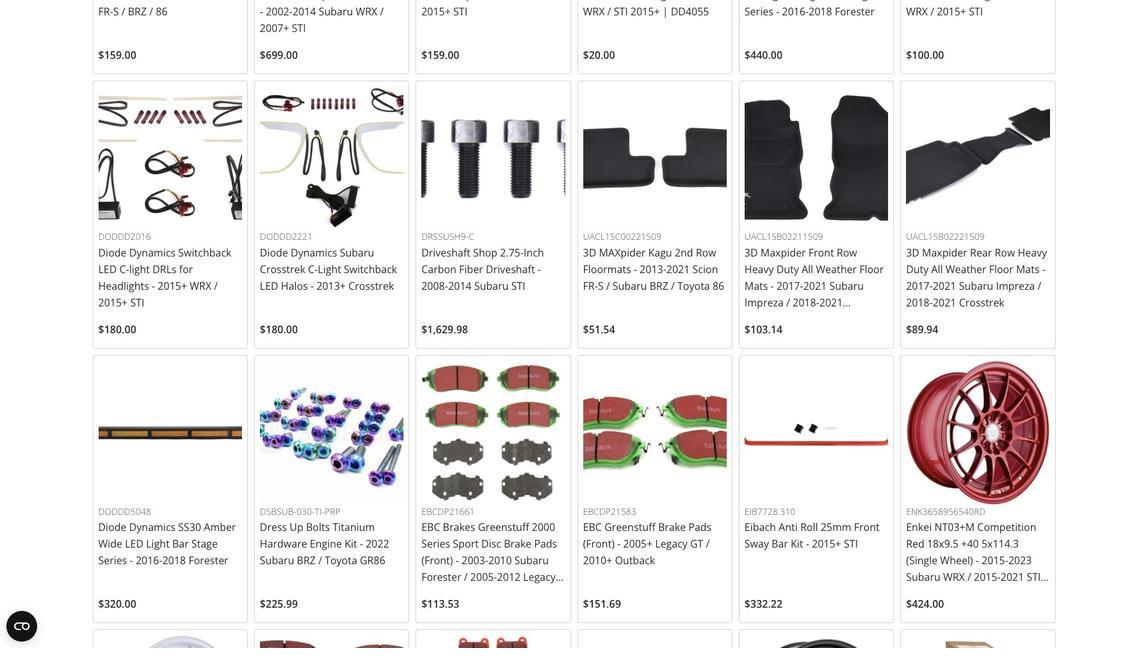Task type: vqa. For each thing, say whether or not it's contained in the screenshot.


Task type: locate. For each thing, give the bounding box(es) containing it.
front right the 25mm at bottom
[[854, 521, 880, 535]]

- inside doddd2016 diode dynamics switchback led c-light drls for headlights - 2015+ wrx / 2015+ sti
[[152, 279, 155, 293]]

1 vertical spatial 2015-
[[974, 571, 1001, 585]]

maxpider
[[761, 246, 806, 260], [922, 246, 968, 260]]

-
[[634, 263, 637, 277], [538, 263, 541, 277], [1043, 263, 1046, 277], [152, 279, 155, 293], [311, 279, 314, 293], [771, 279, 774, 293], [360, 538, 363, 552], [617, 538, 621, 552], [806, 538, 809, 552], [130, 554, 133, 568], [456, 554, 459, 568], [976, 554, 979, 568]]

1 horizontal spatial driveshaft
[[486, 263, 535, 277]]

sku: 3798958038bk,,enkei rpf1 18x9.5 5x100 38mm offset tarmac black edition wheel, image
[[745, 636, 888, 649]]

mats inside uacl1sb02221509 3d maxpider rear row heavy duty all weather floor mats - 2017-2021 subaru impreza / 2018-2021 crosstrek
[[1016, 263, 1040, 277]]

sti down the 25mm at bottom
[[844, 538, 858, 552]]

2021 inside uacl1sc00221509 3d maxpider kagu 2nd row floormats - 2013-2021 scion fr-s / subaru brz / toyota 86
[[667, 263, 690, 277]]

0 horizontal spatial brz
[[297, 554, 316, 568]]

2nd
[[675, 246, 693, 260]]

enk3658956540rd enkei nt03+m competition red 18x9.5 +40 5x114.3 (single wheel) - 2015-2023 subaru wrx / 2015-2021 sti / 2019-2023 forester
[[906, 506, 1048, 602]]

outback down 2005-
[[474, 588, 515, 602]]

0 vertical spatial 2015+
[[158, 279, 187, 293]]

2 $159.00 link from the left
[[416, 0, 571, 74]]

mats inside uacl1sb02211509 3d maxpider front row heavy duty all weather floor mats - 2017-2021 subaru impreza / 2018-2021 crosstrek
[[745, 279, 768, 293]]

1 2018- from the left
[[793, 296, 820, 310]]

c- up headlights
[[119, 263, 129, 277]]

c- inside doddd2016 diode dynamics switchback led c-light drls for headlights - 2015+ wrx / 2015+ sti
[[119, 263, 129, 277]]

0 horizontal spatial kit
[[345, 538, 357, 552]]

/
[[214, 279, 218, 293], [606, 279, 610, 293], [671, 279, 675, 293], [1038, 279, 1042, 293], [787, 296, 790, 310], [706, 538, 710, 552], [318, 554, 322, 568], [464, 571, 468, 585], [558, 571, 562, 585], [968, 571, 972, 585], [1044, 571, 1048, 585], [517, 588, 521, 602]]

greenstuff up disc at the bottom left
[[478, 521, 529, 535]]

2017- down uacl1sb02211509
[[777, 279, 804, 293]]

0 horizontal spatial light
[[146, 538, 170, 552]]

0 horizontal spatial ebc
[[422, 521, 440, 535]]

driveshaft
[[422, 246, 471, 260], [486, 263, 535, 277]]

all inside uacl1sb02211509 3d maxpider front row heavy duty all weather floor mats - 2017-2021 subaru impreza / 2018-2021 crosstrek
[[802, 263, 814, 277]]

mats for 3d maxpider rear row heavy duty all weather floor mats - 2017-2021 subaru impreza / 2018-2021 crosstrek
[[1016, 263, 1040, 277]]

wrx inside enk3658956540rd enkei nt03+m competition red 18x9.5 +40 5x114.3 (single wheel) - 2015-2023 subaru wrx / 2015-2021 sti / 2019-2023 forester
[[943, 571, 965, 585]]

ss30
[[178, 521, 201, 535]]

$51.54
[[583, 323, 615, 337]]

1 horizontal spatial $159.00
[[422, 48, 460, 62]]

0 horizontal spatial (front)
[[422, 554, 453, 568]]

drssush9-
[[422, 231, 469, 243]]

2 floor from the left
[[989, 263, 1014, 277]]

eib7728.310 eibach anti roll 25mm front sway bar kit - 2015+ sti
[[745, 506, 880, 552]]

0 vertical spatial (front)
[[583, 538, 615, 552]]

all down uacl1sb02211509
[[802, 263, 814, 277]]

kit down titanium
[[345, 538, 357, 552]]

wrx down for
[[190, 279, 211, 293]]

duty down uacl1sb02211509
[[777, 263, 799, 277]]

2 all from the left
[[932, 263, 943, 277]]

row for 3d maxpider rear row heavy duty all weather floor mats - 2017-2021 subaru impreza / 2018-2021 crosstrek
[[995, 246, 1015, 260]]

- inside ebcdp21583 ebc greenstuff brake pads (front) - 2005+ legacy gt / 2010+ outback
[[617, 538, 621, 552]]

duty
[[777, 263, 799, 277], [906, 263, 929, 277]]

1 vertical spatial outback
[[474, 588, 515, 602]]

2012 down 2010
[[497, 571, 521, 585]]

1 bar from the left
[[172, 538, 189, 552]]

kit down anti on the right
[[791, 538, 804, 552]]

1 horizontal spatial all
[[932, 263, 943, 277]]

diode inside doddd2221 diode dynamics subaru crosstrek c-light switchback led halos - 2013+ crosstrek
[[260, 246, 288, 260]]

all inside uacl1sb02221509 3d maxpider rear row heavy duty all weather floor mats - 2017-2021 subaru impreza / 2018-2021 crosstrek
[[932, 263, 943, 277]]

1 horizontal spatial legacy
[[655, 538, 688, 552]]

bar
[[172, 538, 189, 552], [772, 538, 788, 552]]

dynamics down doddd5048
[[129, 521, 176, 535]]

1 ebc from the left
[[583, 521, 602, 535]]

mats
[[1016, 263, 1040, 277], [745, 279, 768, 293]]

$440.00
[[745, 48, 783, 62]]

outback down "2005+"
[[615, 554, 655, 568]]

2021
[[667, 263, 690, 277], [804, 279, 827, 293], [933, 279, 957, 293], [820, 296, 843, 310], [933, 296, 957, 310], [1001, 571, 1024, 585]]

kit inside dsbsub-030-ti-prp dress up bolts titanium hardware engine kit - 2022 subaru brz / toyota gr86
[[345, 538, 357, 552]]

/ inside doddd2016 diode dynamics switchback led c-light drls for headlights - 2015+ wrx / 2015+ sti
[[214, 279, 218, 293]]

eib7728.310
[[745, 506, 796, 518]]

1 vertical spatial impreza
[[745, 296, 784, 310]]

sku: 3658956540rd,,enkei nt03+m 18x9.5 5x114.3 40mm offset 72.6mm bore - competition red wheel, image
[[906, 361, 1050, 505]]

1 vertical spatial wrx
[[943, 571, 965, 585]]

1 vertical spatial pads
[[534, 538, 557, 552]]

diode for diode dynamics ss30 amber wide led light bar stage series - 2016-2018 forester
[[98, 521, 127, 535]]

1 $159.00 from the left
[[98, 48, 136, 62]]

1 all from the left
[[802, 263, 814, 277]]

ebc inside ebcdp21583 ebc greenstuff brake pads (front) - 2005+ legacy gt / 2010+ outback
[[583, 521, 602, 535]]

switchback up for
[[178, 246, 232, 260]]

brz inside uacl1sc00221509 3d maxpider kagu 2nd row floormats - 2013-2021 scion fr-s / subaru brz / toyota 86
[[650, 279, 669, 293]]

(front) inside ebcdp21661 ebc brakes greenstuff 2000 series sport disc brake pads (front) - 2003-2010 subaru forester / 2005-2012 legacy / 2002-2012 outback / 2003- 2006 baja
[[422, 554, 453, 568]]

(front) up 2010+
[[583, 538, 615, 552]]

0 horizontal spatial impreza
[[745, 296, 784, 310]]

titanium
[[333, 521, 375, 535]]

maxpider inside uacl1sb02221509 3d maxpider rear row heavy duty all weather floor mats - 2017-2021 subaru impreza / 2018-2021 crosstrek
[[922, 246, 968, 260]]

driveshaft down drssush9-
[[422, 246, 471, 260]]

duty inside uacl1sb02211509 3d maxpider front row heavy duty all weather floor mats - 2017-2021 subaru impreza / 2018-2021 crosstrek
[[777, 263, 799, 277]]

2013-
[[640, 263, 667, 277]]

pads
[[689, 521, 712, 535], [534, 538, 557, 552]]

0 horizontal spatial led
[[98, 263, 117, 277]]

2022
[[366, 538, 389, 552]]

all for front
[[802, 263, 814, 277]]

series inside doddd5048 diode dynamics ss30 amber wide led light bar stage series - 2016-2018 forester
[[98, 554, 127, 568]]

1 horizontal spatial greenstuff
[[605, 521, 656, 535]]

0 vertical spatial light
[[318, 263, 341, 277]]

1 $180.00 from the left
[[98, 323, 136, 337]]

maxpider down uacl1sb02211509
[[761, 246, 806, 260]]

greenstuff up "2005+"
[[605, 521, 656, 535]]

3d inside uacl1sb02221509 3d maxpider rear row heavy duty all weather floor mats - 2017-2021 subaru impreza / 2018-2021 crosstrek
[[906, 246, 920, 260]]

pads up gt
[[689, 521, 712, 535]]

inch
[[524, 246, 544, 260]]

1 horizontal spatial outback
[[615, 554, 655, 568]]

2 bar from the left
[[772, 538, 788, 552]]

3d for 3d maxpider front row heavy duty all weather floor mats - 2017-2021 subaru impreza / 2018-2021 crosstrek
[[745, 246, 758, 260]]

switchback
[[178, 246, 232, 260], [344, 263, 397, 277]]

2 row from the left
[[837, 246, 857, 260]]

ebc down ebcdp21583
[[583, 521, 602, 535]]

0 horizontal spatial mats
[[745, 279, 768, 293]]

floor inside uacl1sb02221509 3d maxpider rear row heavy duty all weather floor mats - 2017-2021 subaru impreza / 2018-2021 crosstrek
[[989, 263, 1014, 277]]

light
[[318, 263, 341, 277], [146, 538, 170, 552]]

0 vertical spatial legacy
[[655, 538, 688, 552]]

1 vertical spatial legacy
[[523, 571, 556, 585]]

0 horizontal spatial 2015+
[[98, 296, 128, 310]]

1 horizontal spatial heavy
[[1018, 246, 1047, 260]]

2017- inside uacl1sb02211509 3d maxpider front row heavy duty all weather floor mats - 2017-2021 subaru impreza / 2018-2021 crosstrek
[[777, 279, 804, 293]]

2017- inside uacl1sb02221509 3d maxpider rear row heavy duty all weather floor mats - 2017-2021 subaru impreza / 2018-2021 crosstrek
[[906, 279, 933, 293]]

0 horizontal spatial 2017-
[[777, 279, 804, 293]]

0 vertical spatial led
[[98, 263, 117, 277]]

diode for diode dynamics switchback led c-light drls for headlights - 2015+ wrx / 2015+ sti
[[98, 246, 127, 260]]

pads inside ebcdp21583 ebc greenstuff brake pads (front) - 2005+ legacy gt / 2010+ outback
[[689, 521, 712, 535]]

0 vertical spatial 2003-
[[462, 554, 489, 568]]

2005+
[[623, 538, 653, 552]]

2 greenstuff from the left
[[478, 521, 529, 535]]

(front)
[[583, 538, 615, 552], [422, 554, 453, 568]]

competition
[[978, 521, 1037, 535]]

ebc for ebc brakes greenstuff 2000 series sport disc brake pads (front) - 2003-2010 subaru forester / 2005-2012 legacy / 2002-2012 outback / 2003- 2006 baja
[[422, 521, 440, 535]]

1 weather from the left
[[816, 263, 857, 277]]

1 2017- from the left
[[777, 279, 804, 293]]

ebc
[[583, 521, 602, 535], [422, 521, 440, 535]]

1 vertical spatial 2015+
[[98, 296, 128, 310]]

2 weather from the left
[[946, 263, 987, 277]]

row inside uacl1sc00221509 3d maxpider kagu 2nd row floormats - 2013-2021 scion fr-s / subaru brz / toyota 86
[[696, 246, 716, 260]]

diode down the doddd2221
[[260, 246, 288, 260]]

impreza inside uacl1sb02221509 3d maxpider rear row heavy duty all weather floor mats - 2017-2021 subaru impreza / 2018-2021 crosstrek
[[996, 279, 1035, 293]]

(single
[[906, 554, 938, 568]]

$180.00
[[98, 323, 136, 337], [260, 323, 298, 337]]

eib7728.310 eibach anti roll 25mm front sway bar kit - 2015+ sti, image
[[745, 361, 888, 505]]

0 horizontal spatial toyota
[[325, 554, 357, 568]]

brake
[[658, 521, 686, 535], [504, 538, 532, 552]]

ebc for ebc greenstuff brake pads (front) - 2005+ legacy gt / 2010+ outback
[[583, 521, 602, 535]]

legacy down the 2000 on the bottom left
[[523, 571, 556, 585]]

1 horizontal spatial brake
[[658, 521, 686, 535]]

0 vertical spatial brz
[[650, 279, 669, 293]]

diode down 'doddd2016'
[[98, 246, 127, 260]]

sti down 2.75-
[[511, 279, 526, 293]]

0 horizontal spatial greenstuff
[[478, 521, 529, 535]]

forester up 2002-
[[422, 571, 461, 585]]

0 horizontal spatial brake
[[504, 538, 532, 552]]

0 horizontal spatial $180.00
[[98, 323, 136, 337]]

1 vertical spatial brake
[[504, 538, 532, 552]]

forester down wheel)
[[959, 588, 999, 602]]

2 $159.00 from the left
[[422, 48, 460, 62]]

1 horizontal spatial floor
[[989, 263, 1014, 277]]

led inside doddd2016 diode dynamics switchback led c-light drls for headlights - 2015+ wrx / 2015+ sti
[[98, 263, 117, 277]]

impreza inside uacl1sb02211509 3d maxpider front row heavy duty all weather floor mats - 2017-2021 subaru impreza / 2018-2021 crosstrek
[[745, 296, 784, 310]]

2017- up "$89.94"
[[906, 279, 933, 293]]

3d down uacl1sb02211509
[[745, 246, 758, 260]]

maxpider for front
[[761, 246, 806, 260]]

duty for 3d maxpider front row heavy duty all weather floor mats - 2017-2021 subaru impreza / 2018-2021 crosstrek
[[777, 263, 799, 277]]

ebc down ebcdp21661
[[422, 521, 440, 535]]

1 horizontal spatial 2018-
[[906, 296, 933, 310]]

pads down the 2000 on the bottom left
[[534, 538, 557, 552]]

1 vertical spatial series
[[98, 554, 127, 568]]

switchback inside doddd2016 diode dynamics switchback led c-light drls for headlights - 2015+ wrx / 2015+ sti
[[178, 246, 232, 260]]

heavy
[[1018, 246, 1047, 260], [745, 263, 774, 277]]

1 vertical spatial 2012
[[448, 588, 472, 602]]

sti
[[511, 279, 526, 293], [130, 296, 144, 310], [844, 538, 858, 552], [1027, 571, 1041, 585]]

toyota down scion
[[678, 279, 710, 293]]

3d down uacl1sb02221509
[[906, 246, 920, 260]]

1 floor from the left
[[860, 263, 884, 277]]

doddd2016 diode dynamics switchback led c-light drls for headlights - 2015+ wrx / 2015+ sti
[[98, 231, 232, 310]]

weather for rear
[[946, 263, 987, 277]]

maxpider down uacl1sb02221509
[[922, 246, 968, 260]]

2 2017- from the left
[[906, 279, 933, 293]]

floor for rear
[[989, 263, 1014, 277]]

forester
[[189, 554, 228, 568], [422, 571, 461, 585], [959, 588, 999, 602]]

front down uacl1sb02211509
[[809, 246, 834, 260]]

1 horizontal spatial maxpider
[[922, 246, 968, 260]]

doddd5048 diode dynamics ss30 amber wide led light bar stage series - 2016-2018 forester, image
[[98, 361, 242, 505]]

0 vertical spatial series
[[422, 538, 450, 552]]

0 vertical spatial impreza
[[996, 279, 1035, 293]]

/ inside dsbsub-030-ti-prp dress up bolts titanium hardware engine kit - 2022 subaru brz / toyota gr86
[[318, 554, 322, 568]]

1 greenstuff from the left
[[605, 521, 656, 535]]

$180.00 down halos
[[260, 323, 298, 337]]

weather down uacl1sb02211509
[[816, 263, 857, 277]]

heavy inside uacl1sb02211509 3d maxpider front row heavy duty all weather floor mats - 2017-2021 subaru impreza / 2018-2021 crosstrek
[[745, 263, 774, 277]]

1 duty from the left
[[777, 263, 799, 277]]

0 horizontal spatial legacy
[[523, 571, 556, 585]]

1 3d from the left
[[583, 246, 596, 260]]

$180.00 for diode dynamics switchback led c-light drls for headlights - 2015+ wrx / 2015+ sti
[[98, 323, 136, 337]]

0 horizontal spatial $159.00
[[98, 48, 136, 62]]

diode
[[98, 246, 127, 260], [260, 246, 288, 260], [98, 521, 127, 535]]

diode inside doddd2016 diode dynamics switchback led c-light drls for headlights - 2015+ wrx / 2015+ sti
[[98, 246, 127, 260]]

c- up 2013+
[[308, 263, 318, 277]]

subaru inside dsbsub-030-ti-prp dress up bolts titanium hardware engine kit - 2022 subaru brz / toyota gr86
[[260, 554, 294, 568]]

brz down 2013-
[[650, 279, 669, 293]]

- inside doddd2221 diode dynamics subaru crosstrek c-light switchback led halos - 2013+ crosstrek
[[311, 279, 314, 293]]

subaru inside uacl1sb02211509 3d maxpider front row heavy duty all weather floor mats - 2017-2021 subaru impreza / 2018-2021 crosstrek
[[830, 279, 864, 293]]

3d up floormats
[[583, 246, 596, 260]]

1 vertical spatial switchback
[[344, 263, 397, 277]]

2 2018- from the left
[[906, 296, 933, 310]]

$699.00 link
[[254, 0, 409, 74]]

1 row from the left
[[696, 246, 716, 260]]

1 maxpider from the left
[[761, 246, 806, 260]]

2018
[[162, 554, 186, 568]]

series down brakes
[[422, 538, 450, 552]]

doddd2221 diode dynamics subaru crosstrek c-light switchback led halos - 2013+ crosstrek
[[260, 231, 397, 293]]

row inside uacl1sb02221509 3d maxpider rear row heavy duty all weather floor mats - 2017-2021 subaru impreza / 2018-2021 crosstrek
[[995, 246, 1015, 260]]

1 c- from the left
[[119, 263, 129, 277]]

0 vertical spatial pads
[[689, 521, 712, 535]]

1 horizontal spatial $159.00 link
[[416, 0, 571, 74]]

1 kit from the left
[[345, 538, 357, 552]]

- inside doddd5048 diode dynamics ss30 amber wide led light bar stage series - 2016-2018 forester
[[130, 554, 133, 568]]

2 maxpider from the left
[[922, 246, 968, 260]]

$159.00 link
[[93, 0, 248, 74], [416, 0, 571, 74]]

duty inside uacl1sb02221509 3d maxpider rear row heavy duty all weather floor mats - 2017-2021 subaru impreza / 2018-2021 crosstrek
[[906, 263, 929, 277]]

weather
[[816, 263, 857, 277], [946, 263, 987, 277]]

1 horizontal spatial switchback
[[344, 263, 397, 277]]

outback inside ebcdp21661 ebc brakes greenstuff 2000 series sport disc brake pads (front) - 2003-2010 subaru forester / 2005-2012 legacy / 2002-2012 outback / 2003- 2006 baja
[[474, 588, 515, 602]]

subaru inside enk3658956540rd enkei nt03+m competition red 18x9.5 +40 5x114.3 (single wheel) - 2015-2023 subaru wrx / 2015-2021 sti / 2019-2023 forester
[[906, 571, 941, 585]]

2003-
[[462, 554, 489, 568], [524, 588, 550, 602]]

1 horizontal spatial (front)
[[583, 538, 615, 552]]

forester down stage
[[189, 554, 228, 568]]

$225.99
[[260, 598, 298, 612]]

heavy for 3d maxpider front row heavy duty all weather floor mats - 2017-2021 subaru impreza / 2018-2021 crosstrek
[[745, 263, 774, 277]]

3d inside uacl1sb02211509 3d maxpider front row heavy duty all weather floor mats - 2017-2021 subaru impreza / 2018-2021 crosstrek
[[745, 246, 758, 260]]

sti down headlights
[[130, 296, 144, 310]]

2 vertical spatial 2015+
[[812, 538, 841, 552]]

2 c- from the left
[[308, 263, 318, 277]]

all down uacl1sb02221509
[[932, 263, 943, 277]]

weather down rear
[[946, 263, 987, 277]]

kit
[[345, 538, 357, 552], [791, 538, 804, 552]]

0 horizontal spatial 2003-
[[462, 554, 489, 568]]

brz inside dsbsub-030-ti-prp dress up bolts titanium hardware engine kit - 2022 subaru brz / toyota gr86
[[297, 554, 316, 568]]

ti-
[[315, 506, 325, 518]]

diode up wide
[[98, 521, 127, 535]]

legacy
[[655, 538, 688, 552], [523, 571, 556, 585]]

heavy right rear
[[1018, 246, 1047, 260]]

row inside uacl1sb02211509 3d maxpider front row heavy duty all weather floor mats - 2017-2021 subaru impreza / 2018-2021 crosstrek
[[837, 246, 857, 260]]

0 vertical spatial toyota
[[678, 279, 710, 293]]

2023
[[1009, 554, 1032, 568], [933, 588, 957, 602]]

0 horizontal spatial all
[[802, 263, 814, 277]]

0 horizontal spatial $159.00 link
[[93, 0, 248, 74]]

2015+ down the 25mm at bottom
[[812, 538, 841, 552]]

0 vertical spatial 2015-
[[982, 554, 1009, 568]]

1 vertical spatial brz
[[297, 554, 316, 568]]

0 horizontal spatial bar
[[172, 538, 189, 552]]

1 horizontal spatial $180.00
[[260, 323, 298, 337]]

2 $180.00 from the left
[[260, 323, 298, 337]]

0 horizontal spatial 2018-
[[793, 296, 820, 310]]

0 vertical spatial 2023
[[1009, 554, 1032, 568]]

driveshaft down 2.75-
[[486, 263, 535, 277]]

2018-
[[793, 296, 820, 310], [906, 296, 933, 310]]

bar up the 2018
[[172, 538, 189, 552]]

2023 down 5x114.3
[[1009, 554, 1032, 568]]

series
[[422, 538, 450, 552], [98, 554, 127, 568]]

wrx down wheel)
[[943, 571, 965, 585]]

dynamics inside doddd2221 diode dynamics subaru crosstrek c-light switchback led halos - 2013+ crosstrek
[[291, 246, 337, 260]]

1 horizontal spatial wrx
[[943, 571, 965, 585]]

dynamics down the doddd2221
[[291, 246, 337, 260]]

2 vertical spatial forester
[[959, 588, 999, 602]]

0 horizontal spatial wrx
[[190, 279, 211, 293]]

2015+ down drls
[[158, 279, 187, 293]]

2 horizontal spatial row
[[995, 246, 1015, 260]]

outback
[[615, 554, 655, 568], [474, 588, 515, 602]]

dynamics
[[129, 246, 176, 260], [291, 246, 337, 260], [129, 521, 176, 535]]

duty down uacl1sb02221509
[[906, 263, 929, 277]]

2 ebc from the left
[[422, 521, 440, 535]]

030-
[[297, 506, 315, 518]]

$180.00 down headlights
[[98, 323, 136, 337]]

ebcdp21583 ebc greenstuff brake pads (front) - 2014+ forester xt, image
[[583, 361, 727, 505]]

weather inside uacl1sb02211509 3d maxpider front row heavy duty all weather floor mats - 2017-2021 subaru impreza / 2018-2021 crosstrek
[[816, 263, 857, 277]]

2 horizontal spatial led
[[260, 279, 278, 293]]

pads inside ebcdp21661 ebc brakes greenstuff 2000 series sport disc brake pads (front) - 2003-2010 subaru forester / 2005-2012 legacy / 2002-2012 outback / 2003- 2006 baja
[[534, 538, 557, 552]]

1 horizontal spatial led
[[125, 538, 144, 552]]

2023 down wheel)
[[933, 588, 957, 602]]

0 horizontal spatial weather
[[816, 263, 857, 277]]

dynamics up drls
[[129, 246, 176, 260]]

front inside uacl1sb02211509 3d maxpider front row heavy duty all weather floor mats - 2017-2021 subaru impreza / 2018-2021 crosstrek
[[809, 246, 834, 260]]

front
[[809, 246, 834, 260], [854, 521, 880, 535]]

(front) inside ebcdp21583 ebc greenstuff brake pads (front) - 2005+ legacy gt / 2010+ outback
[[583, 538, 615, 552]]

3 3d from the left
[[906, 246, 920, 260]]

maxpider for rear
[[922, 246, 968, 260]]

doddd2221 diode dynamics subaru crosstrek c-light switchback led halos - 2013+ crosstrek, image
[[260, 87, 404, 230]]

2006
[[422, 604, 445, 618]]

duty for 3d maxpider rear row heavy duty all weather floor mats - 2017-2021 subaru impreza / 2018-2021 crosstrek
[[906, 263, 929, 277]]

2015-
[[982, 554, 1009, 568], [974, 571, 1001, 585]]

2017- for $103.14
[[777, 279, 804, 293]]

brz down 'engine'
[[297, 554, 316, 568]]

0 horizontal spatial 3d
[[583, 246, 596, 260]]

row
[[696, 246, 716, 260], [837, 246, 857, 260], [995, 246, 1015, 260]]

legacy left gt
[[655, 538, 688, 552]]

1 horizontal spatial forester
[[422, 571, 461, 585]]

sti down competition
[[1027, 571, 1041, 585]]

weather inside uacl1sb02221509 3d maxpider rear row heavy duty all weather floor mats - 2017-2021 subaru impreza / 2018-2021 crosstrek
[[946, 263, 987, 277]]

0 vertical spatial forester
[[189, 554, 228, 568]]

light up 2013+
[[318, 263, 341, 277]]

wrx
[[190, 279, 211, 293], [943, 571, 965, 585]]

2 3d from the left
[[745, 246, 758, 260]]

led up '2016-'
[[125, 538, 144, 552]]

1 horizontal spatial impreza
[[996, 279, 1035, 293]]

1 horizontal spatial 2023
[[1009, 554, 1032, 568]]

led inside doddd2221 diode dynamics subaru crosstrek c-light switchback led halos - 2013+ crosstrek
[[260, 279, 278, 293]]

carbon
[[422, 263, 457, 277]]

1 vertical spatial toyota
[[325, 554, 357, 568]]

drssush9-c driveshaft shop 2.75-inch carbon fiber driveshaft - 2008-2014 subaru sti
[[422, 231, 544, 293]]

0 horizontal spatial forester
[[189, 554, 228, 568]]

sku: 365-895-8040wp,,enkei nt03m 18x9.5 +40 vanquish white, image
[[98, 636, 242, 649]]

1 horizontal spatial brz
[[650, 279, 669, 293]]

bar inside eib7728.310 eibach anti roll 25mm front sway bar kit - 2015+ sti
[[772, 538, 788, 552]]

diode inside doddd5048 diode dynamics ss30 amber wide led light bar stage series - 2016-2018 forester
[[98, 521, 127, 535]]

$699.00
[[260, 48, 298, 62]]

0 vertical spatial wrx
[[190, 279, 211, 293]]

0 vertical spatial outback
[[615, 554, 655, 568]]

(front) down sport
[[422, 554, 453, 568]]

1 vertical spatial mats
[[745, 279, 768, 293]]

crosstrek
[[260, 263, 305, 277], [349, 279, 394, 293], [959, 296, 1005, 310], [745, 313, 790, 327]]

2018- inside uacl1sb02211509 3d maxpider front row heavy duty all weather floor mats - 2017-2021 subaru impreza / 2018-2021 crosstrek
[[793, 296, 820, 310]]

maxpider inside uacl1sb02211509 3d maxpider front row heavy duty all weather floor mats - 2017-2021 subaru impreza / 2018-2021 crosstrek
[[761, 246, 806, 260]]

1 vertical spatial front
[[854, 521, 880, 535]]

c- for light
[[308, 263, 318, 277]]

1 vertical spatial driveshaft
[[486, 263, 535, 277]]

1 horizontal spatial c-
[[308, 263, 318, 277]]

2017-
[[777, 279, 804, 293], [906, 279, 933, 293]]

2 kit from the left
[[791, 538, 804, 552]]

dynamics inside doddd2016 diode dynamics switchback led c-light drls for headlights - 2015+ wrx / 2015+ sti
[[129, 246, 176, 260]]

3d inside uacl1sc00221509 3d maxpider kagu 2nd row floormats - 2013-2021 scion fr-s / subaru brz / toyota 86
[[583, 246, 596, 260]]

switchback up 2013+
[[344, 263, 397, 277]]

uacl1sc00221509 3d maxpider rear row heavy duty all weather floor mats - 2013+ fr-s / brz / 86, image
[[583, 87, 727, 230]]

0 horizontal spatial outback
[[474, 588, 515, 602]]

2018- for $89.94
[[906, 296, 933, 310]]

$424.00
[[906, 598, 944, 612]]

$20.00
[[583, 48, 615, 62]]

toyota
[[678, 279, 710, 293], [325, 554, 357, 568]]

0 vertical spatial front
[[809, 246, 834, 260]]

1 horizontal spatial series
[[422, 538, 450, 552]]

1 horizontal spatial row
[[837, 246, 857, 260]]

weather for front
[[816, 263, 857, 277]]

3 row from the left
[[995, 246, 1015, 260]]

2019-
[[906, 588, 933, 602]]

led up headlights
[[98, 263, 117, 277]]

floor inside uacl1sb02211509 3d maxpider front row heavy duty all weather floor mats - 2017-2021 subaru impreza / 2018-2021 crosstrek
[[860, 263, 884, 277]]

impreza for 3d maxpider rear row heavy duty all weather floor mats - 2017-2021 subaru impreza / 2018-2021 crosstrek
[[996, 279, 1035, 293]]

red
[[906, 538, 925, 552]]

- inside uacl1sb02211509 3d maxpider front row heavy duty all weather floor mats - 2017-2021 subaru impreza / 2018-2021 crosstrek
[[771, 279, 774, 293]]

0 horizontal spatial pads
[[534, 538, 557, 552]]

subaru inside uacl1sc00221509 3d maxpider kagu 2nd row floormats - 2013-2021 scion fr-s / subaru brz / toyota 86
[[613, 279, 647, 293]]

1 horizontal spatial ebc
[[583, 521, 602, 535]]

c- inside doddd2221 diode dynamics subaru crosstrek c-light switchback led halos - 2013+ crosstrek
[[308, 263, 318, 277]]

1 vertical spatial light
[[146, 538, 170, 552]]

2012 up baja
[[448, 588, 472, 602]]

/ inside uacl1sb02211509 3d maxpider front row heavy duty all weather floor mats - 2017-2021 subaru impreza / 2018-2021 crosstrek
[[787, 296, 790, 310]]

heavy down uacl1sb02211509
[[745, 263, 774, 277]]

2018- inside uacl1sb02221509 3d maxpider rear row heavy duty all weather floor mats - 2017-2021 subaru impreza / 2018-2021 crosstrek
[[906, 296, 933, 310]]

eibach
[[745, 521, 776, 535]]

2015+ down headlights
[[98, 296, 128, 310]]

forester inside enk3658956540rd enkei nt03+m competition red 18x9.5 +40 5x114.3 (single wheel) - 2015-2023 subaru wrx / 2015-2021 sti / 2019-2023 forester
[[959, 588, 999, 602]]

drssush9-c driveshaft shop 2.75-inch carbon fiber driveshaft - subaru sti 2008 - 2014, image
[[422, 87, 565, 230]]

1 horizontal spatial light
[[318, 263, 341, 277]]

light up '2016-'
[[146, 538, 170, 552]]

1 horizontal spatial toyota
[[678, 279, 710, 293]]

led
[[98, 263, 117, 277], [260, 279, 278, 293], [125, 538, 144, 552]]

1 horizontal spatial 2017-
[[906, 279, 933, 293]]

1 horizontal spatial weather
[[946, 263, 987, 277]]

bar down anti on the right
[[772, 538, 788, 552]]

sti inside drssush9-c driveshaft shop 2.75-inch carbon fiber driveshaft - 2008-2014 subaru sti
[[511, 279, 526, 293]]

toyota down 'engine'
[[325, 554, 357, 568]]

led left halos
[[260, 279, 278, 293]]

picture of dress up bolts titanium hardware engine kit - 2022 subaru brz / toyota gr86 image
[[260, 361, 404, 505]]

2 vertical spatial led
[[125, 538, 144, 552]]

crosstrek inside uacl1sb02211509 3d maxpider front row heavy duty all weather floor mats - 2017-2021 subaru impreza / 2018-2021 crosstrek
[[745, 313, 790, 327]]

2 duty from the left
[[906, 263, 929, 277]]

series down wide
[[98, 554, 127, 568]]



Task type: describe. For each thing, give the bounding box(es) containing it.
$1,629.98
[[422, 323, 468, 337]]

drls
[[153, 263, 177, 277]]

brake inside ebcdp21583 ebc greenstuff brake pads (front) - 2005+ legacy gt / 2010+ outback
[[658, 521, 686, 535]]

sport
[[453, 538, 479, 552]]

3d for 3d maxpider rear row heavy duty all weather floor mats - 2017-2021 subaru impreza / 2018-2021 crosstrek
[[906, 246, 920, 260]]

subaru inside drssush9-c driveshaft shop 2.75-inch carbon fiber driveshaft - 2008-2014 subaru sti
[[474, 279, 509, 293]]

ebcdp21661 ebc brakes greenstuff 2000 series sport disc brake pads (front) - 2003-2010 subaru forester / 2005-2012 legacy / 2002-2012 outback / 2003- 2006 baja
[[422, 506, 562, 618]]

2021 inside enk3658956540rd enkei nt03+m competition red 18x9.5 +40 5x114.3 (single wheel) - 2015-2023 subaru wrx / 2015-2021 sti / 2019-2023 forester
[[1001, 571, 1024, 585]]

floor for front
[[860, 263, 884, 277]]

2018- for $103.14
[[793, 296, 820, 310]]

1 horizontal spatial 2012
[[497, 571, 521, 585]]

sti inside eib7728.310 eibach anti roll 25mm front sway bar kit - 2015+ sti
[[844, 538, 858, 552]]

maxpider
[[599, 246, 646, 260]]

stage
[[191, 538, 218, 552]]

baja
[[448, 604, 468, 618]]

for
[[179, 263, 193, 277]]

bar inside doddd5048 diode dynamics ss30 amber wide led light bar stage series - 2016-2018 forester
[[172, 538, 189, 552]]

disc
[[482, 538, 501, 552]]

s
[[598, 279, 604, 293]]

ebcdp21661 ebc greenstuff brake pads (front) - 2013+ ft86, image
[[422, 361, 565, 505]]

$320.00
[[98, 598, 136, 612]]

- inside ebcdp21661 ebc brakes greenstuff 2000 series sport disc brake pads (front) - 2003-2010 subaru forester / 2005-2012 legacy / 2002-2012 outback / 2003- 2006 baja
[[456, 554, 459, 568]]

toyota inside uacl1sc00221509 3d maxpider kagu 2nd row floormats - 2013-2021 scion fr-s / subaru brz / toyota 86
[[678, 279, 710, 293]]

up
[[290, 521, 303, 535]]

2010+
[[583, 554, 612, 568]]

greenstuff inside ebcdp21661 ebc brakes greenstuff 2000 series sport disc brake pads (front) - 2003-2010 subaru forester / 2005-2012 legacy / 2002-2012 outback / 2003- 2006 baja
[[478, 521, 529, 535]]

enkei
[[906, 521, 932, 535]]

dsbsub-030-ti-prp dress up bolts titanium hardware engine kit - 2022 subaru brz / toyota gr86
[[260, 506, 389, 568]]

2.75-
[[500, 246, 524, 260]]

uacl1sb02221509
[[906, 231, 985, 243]]

2005-
[[471, 571, 497, 585]]

ebcdp21583
[[583, 506, 636, 518]]

gr86
[[360, 554, 385, 568]]

2015+ inside eib7728.310 eibach anti roll 25mm front sway bar kit - 2015+ sti
[[812, 538, 841, 552]]

1 vertical spatial 2003-
[[524, 588, 550, 602]]

uacl1sc00221509 3d maxpider kagu 2nd row floormats - 2013-2021 scion fr-s / subaru brz / toyota 86
[[583, 231, 725, 293]]

5x114.3
[[982, 538, 1019, 552]]

25mm
[[821, 521, 852, 535]]

$332.22
[[745, 598, 783, 612]]

toyota inside dsbsub-030-ti-prp dress up bolts titanium hardware engine kit - 2022 subaru brz / toyota gr86
[[325, 554, 357, 568]]

mats for 3d maxpider front row heavy duty all weather floor mats - 2017-2021 subaru impreza / 2018-2021 crosstrek
[[745, 279, 768, 293]]

brakes
[[443, 521, 476, 535]]

all for rear
[[932, 263, 943, 277]]

dynamics for light
[[291, 246, 337, 260]]

legacy inside ebcdp21583 ebc greenstuff brake pads (front) - 2005+ legacy gt / 2010+ outback
[[655, 538, 688, 552]]

18x9.5
[[927, 538, 959, 552]]

2013+
[[317, 279, 346, 293]]

uacl1sb02211509 3d maxpider front row heavy duty all weather floor mats - 17+ impreza / 18+ crosstrek, image
[[745, 87, 888, 230]]

3d for 3d maxpider kagu 2nd row floormats - 2013-2021 scion fr-s / subaru brz / toyota 86
[[583, 246, 596, 260]]

$103.14
[[745, 323, 783, 337]]

0 horizontal spatial 2012
[[448, 588, 472, 602]]

ebcdp21661
[[422, 506, 475, 518]]

0 horizontal spatial driveshaft
[[422, 246, 471, 260]]

dress
[[260, 521, 287, 535]]

2014
[[448, 279, 472, 293]]

dynamics for light
[[129, 246, 176, 260]]

front inside eib7728.310 eibach anti roll 25mm front sway bar kit - 2015+ sti
[[854, 521, 880, 535]]

forester inside ebcdp21661 ebc brakes greenstuff 2000 series sport disc brake pads (front) - 2003-2010 subaru forester / 2005-2012 legacy / 2002-2012 outback / 2003- 2006 baja
[[422, 571, 461, 585]]

legacy inside ebcdp21661 ebc brakes greenstuff 2000 series sport disc brake pads (front) - 2003-2010 subaru forester / 2005-2012 legacy / 2002-2012 outback / 2003- 2006 baja
[[523, 571, 556, 585]]

wide
[[98, 538, 122, 552]]

$180.00 for diode dynamics subaru crosstrek c-light switchback led halos - 2013+ crosstrek
[[260, 323, 298, 337]]

ebcdp31537c ebc brakes redstuff ceramic rear brake pads, image
[[422, 636, 565, 649]]

sway
[[745, 538, 769, 552]]

bolts
[[306, 521, 330, 535]]

$440.00 link
[[739, 0, 894, 74]]

1 horizontal spatial 2015+
[[158, 279, 187, 293]]

switchback inside doddd2221 diode dynamics subaru crosstrek c-light switchback led halos - 2013+ crosstrek
[[344, 263, 397, 277]]

$113.53
[[422, 598, 460, 612]]

2000
[[532, 521, 555, 535]]

$100.00
[[906, 48, 944, 62]]

$100.00 link
[[901, 0, 1056, 74]]

fiber
[[459, 263, 483, 277]]

2010
[[489, 554, 512, 568]]

86
[[713, 279, 725, 293]]

- inside dsbsub-030-ti-prp dress up bolts titanium hardware engine kit - 2022 subaru brz / toyota gr86
[[360, 538, 363, 552]]

c- for light
[[119, 263, 129, 277]]

headlights
[[98, 279, 149, 293]]

forester inside doddd5048 diode dynamics ss30 amber wide led light bar stage series - 2016-2018 forester
[[189, 554, 228, 568]]

dynamics for led
[[129, 521, 176, 535]]

hardware
[[260, 538, 307, 552]]

uacl1sc00221509
[[583, 231, 662, 243]]

uacl1sb02221509 3d maxpider rear row heavy duty all weather floor mats - 17+ impreza / 18+ crosstrek, image
[[906, 87, 1050, 230]]

outback inside ebcdp21583 ebc greenstuff brake pads (front) - 2005+ legacy gt / 2010+ outback
[[615, 554, 655, 568]]

brake inside ebcdp21661 ebc brakes greenstuff 2000 series sport disc brake pads (front) - 2003-2010 subaru forester / 2005-2012 legacy / 2002-2012 outback / 2003- 2006 baja
[[504, 538, 532, 552]]

series inside ebcdp21661 ebc brakes greenstuff 2000 series sport disc brake pads (front) - 2003-2010 subaru forester / 2005-2012 legacy / 2002-2012 outback / 2003- 2006 baja
[[422, 538, 450, 552]]

light
[[129, 263, 150, 277]]

halos
[[281, 279, 308, 293]]

ene3703-400 eneos 5w30 dexos1 full syn api sn, ilsac gf-5 6 gal bib, image
[[906, 636, 1050, 649]]

uacl1sb02211509
[[745, 231, 823, 243]]

2016-
[[136, 554, 162, 568]]

c
[[469, 231, 474, 243]]

- inside drssush9-c driveshaft shop 2.75-inch carbon fiber driveshaft - 2008-2014 subaru sti
[[538, 263, 541, 277]]

dsbsub-
[[260, 506, 297, 518]]

kagu
[[648, 246, 672, 260]]

scion
[[693, 263, 718, 277]]

prp
[[325, 506, 341, 518]]

subaru inside doddd2221 diode dynamics subaru crosstrek c-light switchback led halos - 2013+ crosstrek
[[340, 246, 374, 260]]

wheel)
[[940, 554, 973, 568]]

light inside doddd2221 diode dynamics subaru crosstrek c-light switchback led halos - 2013+ crosstrek
[[318, 263, 341, 277]]

2008-
[[422, 279, 448, 293]]

row for 3d maxpider front row heavy duty all weather floor mats - 2017-2021 subaru impreza / 2018-2021 crosstrek
[[837, 246, 857, 260]]

sti inside doddd2016 diode dynamics switchback led c-light drls for headlights - 2015+ wrx / 2015+ sti
[[130, 296, 144, 310]]

roll
[[801, 521, 818, 535]]

heavy for 3d maxpider rear row heavy duty all weather floor mats - 2017-2021 subaru impreza / 2018-2021 crosstrek
[[1018, 246, 1047, 260]]

$20.00 link
[[577, 0, 733, 74]]

nt03+m
[[935, 521, 975, 535]]

led inside doddd5048 diode dynamics ss30 amber wide led light bar stage series - 2016-2018 forester
[[125, 538, 144, 552]]

doddd2221
[[260, 231, 313, 243]]

+40
[[962, 538, 979, 552]]

ebcdp21583 ebc greenstuff brake pads (front) - 2005+ legacy gt / 2010+ outback
[[583, 506, 712, 568]]

ebcdp31584c ebc redstuff brake pads (rear) - 2015+ wrx, image
[[260, 636, 404, 649]]

enk3658956540rd
[[906, 506, 986, 518]]

0 horizontal spatial 2023
[[933, 588, 957, 602]]

- inside uacl1sc00221509 3d maxpider kagu 2nd row floormats - 2013-2021 scion fr-s / subaru brz / toyota 86
[[634, 263, 637, 277]]

diode for diode dynamics subaru crosstrek c-light switchback led halos - 2013+ crosstrek
[[260, 246, 288, 260]]

subaru inside uacl1sb02221509 3d maxpider rear row heavy duty all weather floor mats - 2017-2021 subaru impreza / 2018-2021 crosstrek
[[959, 279, 994, 293]]

kit inside eib7728.310 eibach anti roll 25mm front sway bar kit - 2015+ sti
[[791, 538, 804, 552]]

2002-
[[422, 588, 448, 602]]

rear
[[970, 246, 992, 260]]

- inside eib7728.310 eibach anti roll 25mm front sway bar kit - 2015+ sti
[[806, 538, 809, 552]]

$89.94
[[906, 323, 939, 337]]

- inside enk3658956540rd enkei nt03+m competition red 18x9.5 +40 5x114.3 (single wheel) - 2015-2023 subaru wrx / 2015-2021 sti / 2019-2023 forester
[[976, 554, 979, 568]]

/ inside uacl1sb02221509 3d maxpider rear row heavy duty all weather floor mats - 2017-2021 subaru impreza / 2018-2021 crosstrek
[[1038, 279, 1042, 293]]

floormats
[[583, 263, 631, 277]]

light inside doddd5048 diode dynamics ss30 amber wide led light bar stage series - 2016-2018 forester
[[146, 538, 170, 552]]

impreza for 3d maxpider front row heavy duty all weather floor mats - 2017-2021 subaru impreza / 2018-2021 crosstrek
[[745, 296, 784, 310]]

gt
[[690, 538, 704, 552]]

crosstrek inside uacl1sb02221509 3d maxpider rear row heavy duty all weather floor mats - 2017-2021 subaru impreza / 2018-2021 crosstrek
[[959, 296, 1005, 310]]

2017- for $89.94
[[906, 279, 933, 293]]

doddd5048 diode dynamics ss30 amber wide led light bar stage series - 2016-2018 forester
[[98, 506, 236, 568]]

doddd2016 diode dynamics switchback led c-light drls for headlights - 2015+ wrx / 2015+ sti, image
[[98, 87, 242, 230]]

uacl1sb02221509 3d maxpider rear row heavy duty all weather floor mats - 2017-2021 subaru impreza / 2018-2021 crosstrek
[[906, 231, 1047, 310]]

sti inside enk3658956540rd enkei nt03+m competition red 18x9.5 +40 5x114.3 (single wheel) - 2015-2023 subaru wrx / 2015-2021 sti / 2019-2023 forester
[[1027, 571, 1041, 585]]

/ inside ebcdp21583 ebc greenstuff brake pads (front) - 2005+ legacy gt / 2010+ outback
[[706, 538, 710, 552]]

doddd2016
[[98, 231, 151, 243]]

fr-
[[583, 279, 598, 293]]

open widget image
[[6, 612, 37, 642]]

wrx inside doddd2016 diode dynamics switchback led c-light drls for headlights - 2015+ wrx / 2015+ sti
[[190, 279, 211, 293]]

subaru inside ebcdp21661 ebc brakes greenstuff 2000 series sport disc brake pads (front) - 2003-2010 subaru forester / 2005-2012 legacy / 2002-2012 outback / 2003- 2006 baja
[[515, 554, 549, 568]]

1 $159.00 link from the left
[[93, 0, 248, 74]]

- inside uacl1sb02221509 3d maxpider rear row heavy duty all weather floor mats - 2017-2021 subaru impreza / 2018-2021 crosstrek
[[1043, 263, 1046, 277]]

greenstuff inside ebcdp21583 ebc greenstuff brake pads (front) - 2005+ legacy gt / 2010+ outback
[[605, 521, 656, 535]]

uacl1sb02211509 3d maxpider front row heavy duty all weather floor mats - 2017-2021 subaru impreza / 2018-2021 crosstrek
[[745, 231, 884, 327]]



